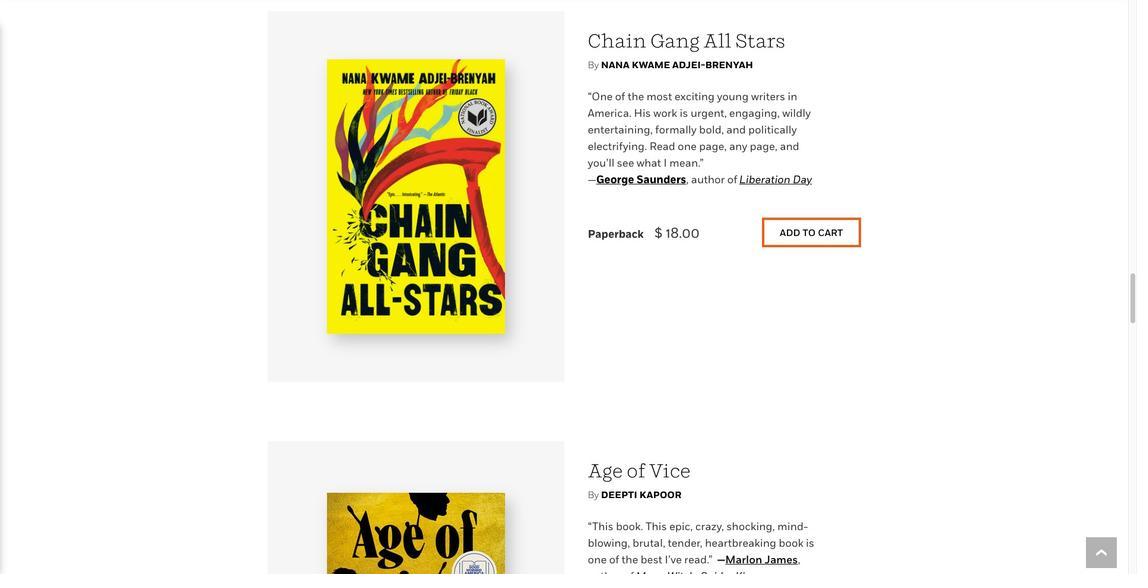Task type: vqa. For each thing, say whether or not it's contained in the screenshot.
Biographies
no



Task type: describe. For each thing, give the bounding box(es) containing it.
liberation day link
[[740, 173, 812, 186]]

wildly
[[783, 107, 811, 119]]

epic,
[[670, 521, 693, 533]]

brutal,
[[633, 537, 666, 550]]

politically
[[749, 123, 797, 136]]

deepti kapoor link
[[601, 489, 682, 501]]

one inside "one of the most exciting young writers in america. his work is urgent, engaging, wildly entertaining, formally bold, and politically electrifying. read one page, any page, and you'll see what i mean." — george saunders , author of liberation day
[[678, 140, 697, 153]]

heartbreaking
[[705, 537, 777, 550]]

what
[[637, 157, 661, 169]]

crazy,
[[696, 521, 724, 533]]

urgent,
[[691, 107, 727, 119]]

to
[[803, 227, 816, 239]]

one inside "this book. this epic, crazy, shocking, mind- blowing, brutal, tender, heartbreaking book is one of the best i've read."
[[588, 554, 607, 566]]

is inside "this book. this epic, crazy, shocking, mind- blowing, brutal, tender, heartbreaking book is one of the best i've read."
[[806, 537, 815, 550]]

see
[[617, 157, 634, 169]]

writers
[[751, 90, 786, 103]]

the inside "this book. this epic, crazy, shocking, mind- blowing, brutal, tender, heartbreaking book is one of the best i've read."
[[622, 554, 638, 566]]

read."
[[685, 554, 713, 566]]

in
[[788, 90, 798, 103]]

by for age of vice
[[588, 489, 599, 501]]

stars
[[736, 29, 786, 52]]

0 horizontal spatial and
[[727, 123, 746, 136]]

george
[[597, 173, 634, 186]]

age of vice by deepti kapoor image
[[327, 494, 505, 575]]

adjei-
[[673, 59, 706, 71]]

marlon james link
[[726, 554, 798, 566]]

work
[[654, 107, 677, 119]]

book.
[[616, 521, 643, 533]]

you'll
[[588, 157, 615, 169]]

young
[[717, 90, 749, 103]]

nana kwame adjei-brenyah link
[[601, 59, 753, 71]]

kwame
[[632, 59, 670, 71]]

by for chain gang all stars
[[588, 59, 599, 71]]

electrifying.
[[588, 140, 647, 153]]

formally
[[656, 123, 697, 136]]

saunders
[[637, 173, 686, 186]]

"one of the most exciting young writers in america. his work is urgent, engaging, wildly entertaining, formally bold, and politically electrifying. read one page, any page, and you'll see what i mean." — george saunders , author of liberation day
[[588, 90, 812, 186]]

his
[[634, 107, 651, 119]]

america.
[[588, 107, 632, 119]]

this
[[646, 521, 667, 533]]

chain gang all stars by nana kwame adjei-brenyah image
[[327, 60, 505, 334]]

add to cart button
[[762, 218, 861, 248]]

— marlon james
[[713, 554, 798, 566]]

of up the america.
[[615, 90, 625, 103]]

book
[[779, 537, 804, 550]]

i
[[664, 157, 667, 169]]

— inside "one of the most exciting young writers in america. his work is urgent, engaging, wildly entertaining, formally bold, and politically electrifying. read one page, any page, and you'll see what i mean." — george saunders , author of liberation day
[[588, 173, 597, 186]]

blowing,
[[588, 537, 630, 550]]

age of vice
[[588, 459, 691, 482]]

mean."
[[670, 157, 704, 169]]

add to cart
[[780, 227, 843, 239]]



Task type: locate. For each thing, give the bounding box(es) containing it.
paperback
[[588, 228, 644, 240]]

of down blowing,
[[609, 554, 619, 566]]

chain gang all stars
[[588, 29, 786, 52]]

the
[[628, 90, 644, 103], [622, 554, 638, 566]]

of inside , author of
[[624, 571, 634, 575]]

by nana kwame adjei-brenyah
[[588, 59, 753, 71]]

bold,
[[699, 123, 724, 136]]

1 vertical spatial author
[[588, 571, 622, 575]]

page, down politically
[[750, 140, 778, 153]]

of down the brutal,
[[624, 571, 634, 575]]

0 horizontal spatial ,
[[686, 173, 689, 186]]

0 vertical spatial and
[[727, 123, 746, 136]]

by
[[588, 59, 599, 71], [588, 489, 599, 501]]

one up 'mean."'
[[678, 140, 697, 153]]

author down 'mean."'
[[691, 173, 725, 186]]

page,
[[699, 140, 727, 153], [750, 140, 778, 153]]

0 vertical spatial author
[[691, 173, 725, 186]]

1 vertical spatial and
[[780, 140, 800, 153]]

entertaining,
[[588, 123, 653, 136]]

kapoor
[[640, 489, 682, 501]]

, inside "one of the most exciting young writers in america. his work is urgent, engaging, wildly entertaining, formally bold, and politically electrifying. read one page, any page, and you'll see what i mean." — george saunders , author of liberation day
[[686, 173, 689, 186]]

vice
[[649, 459, 691, 482]]

1 horizontal spatial author
[[691, 173, 725, 186]]

of up by deepti kapoor
[[627, 459, 645, 482]]

shocking,
[[727, 521, 775, 533]]

by left nana
[[588, 59, 599, 71]]

—
[[588, 173, 597, 186], [717, 554, 726, 566]]

is up formally
[[680, 107, 688, 119]]

, author of
[[588, 554, 801, 575]]

— right read."
[[717, 554, 726, 566]]

2 page, from the left
[[750, 140, 778, 153]]

exciting
[[675, 90, 715, 103]]

1 vertical spatial the
[[622, 554, 638, 566]]

the up his
[[628, 90, 644, 103]]

18.00
[[666, 224, 700, 241]]

author inside , author of
[[588, 571, 622, 575]]

0 horizontal spatial author
[[588, 571, 622, 575]]

1 vertical spatial —
[[717, 554, 726, 566]]

1 horizontal spatial one
[[678, 140, 697, 153]]

1 page, from the left
[[699, 140, 727, 153]]

author
[[691, 173, 725, 186], [588, 571, 622, 575]]

george saunders link
[[597, 173, 686, 186]]

is right book
[[806, 537, 815, 550]]

2 by from the top
[[588, 489, 599, 501]]

1 horizontal spatial ,
[[798, 554, 801, 566]]

by deepti kapoor
[[588, 489, 682, 501]]

0 horizontal spatial —
[[588, 173, 597, 186]]

0 horizontal spatial page,
[[699, 140, 727, 153]]

"this
[[588, 521, 614, 533]]

tender,
[[668, 537, 703, 550]]

author down blowing,
[[588, 571, 622, 575]]

read
[[650, 140, 676, 153]]

1 horizontal spatial and
[[780, 140, 800, 153]]

one down blowing,
[[588, 554, 607, 566]]

"this book. this epic, crazy, shocking, mind- blowing, brutal, tender, heartbreaking book is one of the best i've read."
[[588, 521, 815, 566]]

of left liberation
[[728, 173, 738, 186]]

nana
[[601, 59, 630, 71]]

, down book
[[798, 554, 801, 566]]

0 horizontal spatial is
[[680, 107, 688, 119]]

,
[[686, 173, 689, 186], [798, 554, 801, 566]]

0 vertical spatial the
[[628, 90, 644, 103]]

the left the best
[[622, 554, 638, 566]]

by left deepti
[[588, 489, 599, 501]]

and
[[727, 123, 746, 136], [780, 140, 800, 153]]

gang
[[651, 29, 700, 52]]

0 vertical spatial one
[[678, 140, 697, 153]]

james
[[765, 554, 798, 566]]

, inside , author of
[[798, 554, 801, 566]]

of
[[615, 90, 625, 103], [728, 173, 738, 186], [627, 459, 645, 482], [609, 554, 619, 566], [624, 571, 634, 575]]

author inside "one of the most exciting young writers in america. his work is urgent, engaging, wildly entertaining, formally bold, and politically electrifying. read one page, any page, and you'll see what i mean." — george saunders , author of liberation day
[[691, 173, 725, 186]]

and down politically
[[780, 140, 800, 153]]

add
[[780, 227, 801, 239]]

$ 18.00
[[651, 224, 700, 241]]

and up any
[[727, 123, 746, 136]]

deepti
[[601, 489, 638, 501]]

1 horizontal spatial is
[[806, 537, 815, 550]]

most
[[647, 90, 672, 103]]

1 vertical spatial ,
[[798, 554, 801, 566]]

marlon
[[726, 554, 763, 566]]

chain
[[588, 29, 647, 52]]

liberation
[[740, 173, 791, 186]]

all
[[704, 29, 732, 52]]

1 vertical spatial one
[[588, 554, 607, 566]]

$
[[655, 224, 663, 241]]

the inside "one of the most exciting young writers in america. his work is urgent, engaging, wildly entertaining, formally bold, and politically electrifying. read one page, any page, and you'll see what i mean." — george saunders , author of liberation day
[[628, 90, 644, 103]]

age of vice link
[[588, 459, 691, 482]]

0 vertical spatial ,
[[686, 173, 689, 186]]

cart
[[818, 227, 843, 239]]

chain gang all stars link
[[588, 29, 786, 52]]

age
[[588, 459, 623, 482]]

i've
[[665, 554, 682, 566]]

0 horizontal spatial one
[[588, 554, 607, 566]]

0 vertical spatial —
[[588, 173, 597, 186]]

best
[[641, 554, 663, 566]]

1 vertical spatial by
[[588, 489, 599, 501]]

brenyah
[[706, 59, 753, 71]]

1 vertical spatial is
[[806, 537, 815, 550]]

is
[[680, 107, 688, 119], [806, 537, 815, 550]]

page, down bold,
[[699, 140, 727, 153]]

engaging,
[[730, 107, 780, 119]]

day
[[793, 173, 812, 186]]

1 by from the top
[[588, 59, 599, 71]]

1 horizontal spatial page,
[[750, 140, 778, 153]]

0 vertical spatial by
[[588, 59, 599, 71]]

, down 'mean."'
[[686, 173, 689, 186]]

of inside "this book. this epic, crazy, shocking, mind- blowing, brutal, tender, heartbreaking book is one of the best i've read."
[[609, 554, 619, 566]]

— down you'll
[[588, 173, 597, 186]]

is inside "one of the most exciting young writers in america. his work is urgent, engaging, wildly entertaining, formally bold, and politically electrifying. read one page, any page, and you'll see what i mean." — george saunders , author of liberation day
[[680, 107, 688, 119]]

any
[[729, 140, 748, 153]]

0 vertical spatial is
[[680, 107, 688, 119]]

"one
[[588, 90, 613, 103]]

one
[[678, 140, 697, 153], [588, 554, 607, 566]]

1 horizontal spatial —
[[717, 554, 726, 566]]

mind-
[[778, 521, 809, 533]]



